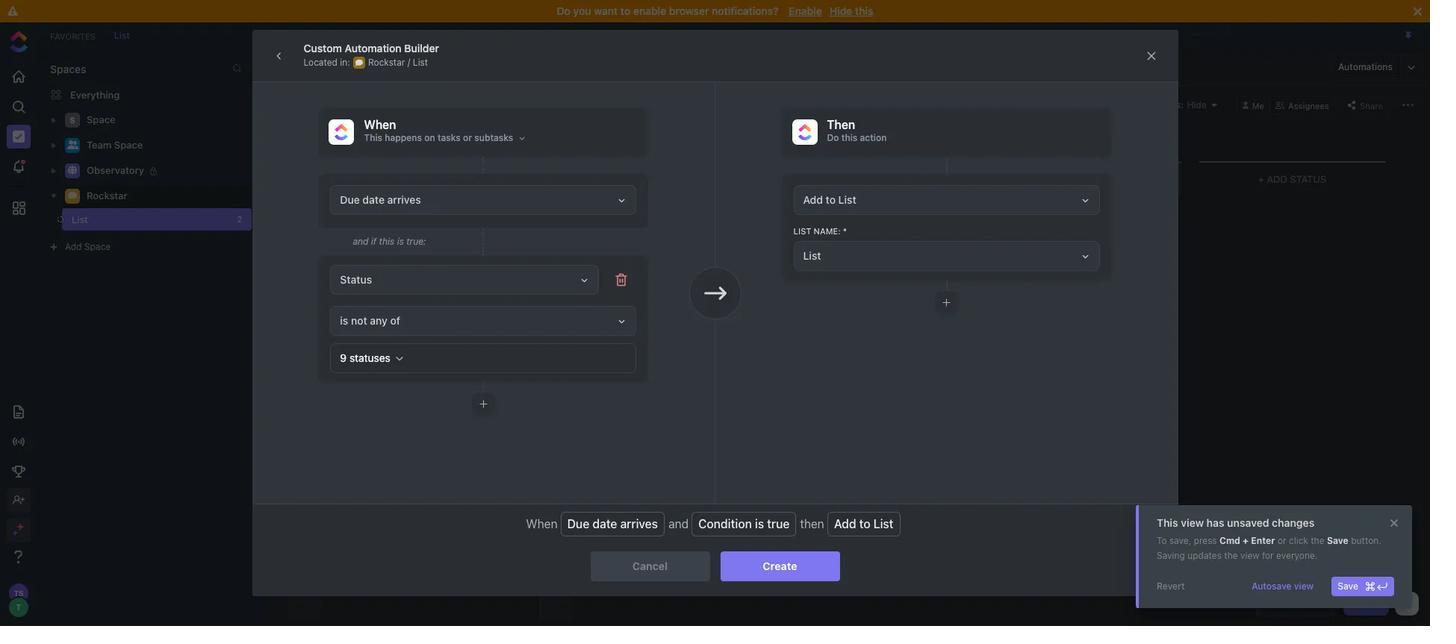 Task type: locate. For each thing, give the bounding box(es) containing it.
condition is true
[[699, 518, 790, 532]]

1 horizontal spatial date
[[593, 518, 618, 532]]

list link down observatory link on the top left
[[58, 208, 227, 231]]

in:
[[340, 56, 350, 68]]

favorites
[[50, 31, 96, 41]]

the right click at bottom
[[1312, 536, 1325, 547]]

0 vertical spatial rockstar
[[368, 56, 405, 68]]

and
[[669, 518, 689, 532]]

space
[[87, 114, 115, 126], [114, 139, 143, 151], [84, 241, 111, 253]]

list right then
[[874, 518, 894, 532]]

1 horizontal spatial due date arrives
[[568, 518, 658, 532]]

automation
[[345, 41, 402, 54]]

0 vertical spatial is
[[340, 315, 348, 327]]

1 horizontal spatial due
[[568, 518, 590, 532]]

rockstar down automation
[[368, 56, 405, 68]]

date down the pending
[[363, 194, 385, 206]]

space inside team space link
[[114, 139, 143, 151]]

1 5 from the top
[[549, 177, 562, 184]]

not
[[351, 315, 367, 327]]

view up save,
[[1182, 517, 1205, 530]]

+ for + add status
[[1259, 173, 1265, 185]]

share button
[[1343, 96, 1388, 114]]

0 vertical spatial this
[[364, 132, 383, 143]]

has
[[1207, 517, 1225, 530]]

1 horizontal spatial the
[[1312, 536, 1325, 547]]

1 vertical spatial this
[[1157, 517, 1179, 530]]

1 vertical spatial due date arrives
[[568, 518, 658, 532]]

rockstar
[[368, 56, 405, 68], [87, 190, 128, 202]]

1 horizontal spatial or
[[1278, 536, 1287, 547]]

0 vertical spatial or
[[463, 132, 472, 143]]

1 horizontal spatial arrives
[[621, 518, 658, 532]]

1 0 from the left
[[840, 175, 846, 185]]

1 vertical spatial space
[[114, 139, 143, 151]]

0 horizontal spatial view
[[1182, 517, 1205, 530]]

1 vertical spatial view
[[1241, 551, 1260, 562]]

view for autosave
[[1295, 581, 1315, 593]]

0 vertical spatial due date arrives
[[340, 194, 421, 206]]

comment image down globe icon
[[68, 192, 77, 201]]

1 horizontal spatial 0
[[1057, 175, 1062, 185]]

the down cmd
[[1225, 551, 1239, 562]]

clickup image
[[798, 124, 812, 140]]

status up + add subtask
[[340, 273, 372, 286]]

view left the for
[[1241, 551, 1260, 562]]

team space link
[[87, 134, 242, 158]]

is left not at the bottom left of the page
[[340, 315, 348, 327]]

this
[[856, 4, 874, 17], [842, 132, 858, 143]]

0 horizontal spatial due date arrives
[[340, 194, 421, 206]]

time
[[339, 132, 358, 142]]

save inside button
[[1338, 581, 1359, 593]]

of
[[390, 315, 400, 327]]

date inside 'dropdown button'
[[363, 194, 385, 206]]

1 horizontal spatial status
[[1291, 173, 1327, 185]]

this for happens
[[364, 132, 383, 143]]

0 horizontal spatial or
[[463, 132, 472, 143]]

0 horizontal spatial comment image
[[68, 192, 77, 201]]

this right time
[[364, 132, 383, 143]]

list up *
[[839, 194, 857, 206]]

l up a
[[549, 250, 562, 256]]

0 horizontal spatial date
[[363, 194, 385, 206]]

0 vertical spatial to
[[621, 4, 631, 17]]

do
[[557, 4, 571, 17], [828, 132, 840, 143]]

list down custom on the left
[[303, 61, 323, 74]]

1 horizontal spatial +
[[1243, 536, 1249, 547]]

1 horizontal spatial this
[[1157, 517, 1179, 530]]

due date arrives
[[340, 194, 421, 206], [568, 518, 658, 532]]

this for view
[[1157, 517, 1179, 530]]

or right tasks
[[463, 132, 472, 143]]

1 vertical spatial when
[[526, 518, 558, 532]]

0 horizontal spatial arrives
[[388, 194, 421, 206]]

status down "assignees"
[[1291, 173, 1327, 185]]

for
[[1263, 551, 1275, 562]]

comment image right in:
[[356, 59, 363, 66]]

clickup image
[[335, 124, 349, 140]]

create
[[763, 560, 798, 573]]

+ right cmd
[[1243, 536, 1249, 547]]

0 horizontal spatial status
[[340, 273, 372, 286]]

to
[[1157, 536, 1168, 547]]

0 horizontal spatial the
[[1225, 551, 1239, 562]]

5 for 5
[[549, 177, 562, 184]]

+
[[1259, 173, 1265, 185], [347, 288, 352, 298], [1243, 536, 1249, 547]]

located in:
[[304, 56, 350, 68]]

tasks...
[[336, 99, 366, 110]]

0 horizontal spatial due
[[340, 194, 360, 206]]

everyone.
[[1277, 551, 1318, 562]]

0 horizontal spatial rockstar
[[87, 190, 128, 202]]

this right hide
[[856, 4, 874, 17]]

1 horizontal spatial view
[[1241, 551, 1260, 562]]

view
[[1182, 517, 1205, 530], [1241, 551, 1260, 562], [1295, 581, 1315, 593]]

to inside dropdown button
[[826, 194, 836, 206]]

you
[[574, 4, 591, 17]]

is left true
[[755, 518, 764, 532]]

Search tasks... text field
[[304, 95, 428, 115]]

1 vertical spatial to
[[826, 194, 836, 206]]

user group image
[[67, 141, 78, 150]]

0 horizontal spatial +
[[347, 288, 352, 298]]

arrives inside 'dropdown button'
[[388, 194, 421, 206]]

globe image
[[68, 166, 77, 175]]

the
[[1312, 536, 1325, 547], [1225, 551, 1239, 562]]

list link right 'favorites'
[[107, 30, 137, 41]]

save inside the this view has unsaved changes to save, press cmd + enter or click the save button. saving updates the view for everyone.
[[1328, 536, 1349, 547]]

1 vertical spatial status
[[340, 273, 372, 286]]

any
[[370, 315, 388, 327]]

add to list right then
[[834, 518, 894, 532]]

located
[[304, 56, 338, 68]]

1 horizontal spatial comment image
[[356, 59, 363, 66]]

everything link
[[38, 83, 261, 107]]

due date arrives down the pending
[[340, 194, 421, 206]]

1 vertical spatial +
[[347, 288, 352, 298]]

5
[[549, 177, 562, 184], [549, 226, 562, 232]]

0 vertical spatial add to list
[[804, 194, 857, 206]]

add to list down redo
[[804, 194, 857, 206]]

view for this
[[1182, 517, 1205, 530]]

want
[[594, 4, 618, 17]]

+ inside the this view has unsaved changes to save, press cmd + enter or click the save button. saving updates the view for everyone.
[[1243, 536, 1249, 547]]

0 horizontal spatial to
[[621, 4, 631, 17]]

or left click at bottom
[[1278, 536, 1287, 547]]

due inside 'dropdown button'
[[340, 194, 360, 206]]

1 vertical spatial do
[[828, 132, 840, 143]]

0 vertical spatial save
[[1328, 536, 1349, 547]]

team
[[87, 139, 112, 151]]

2 vertical spatial view
[[1295, 581, 1315, 593]]

0 vertical spatial due
[[340, 194, 360, 206]]

0 vertical spatial arrives
[[388, 194, 421, 206]]

by
[[313, 131, 323, 142]]

cancel
[[633, 560, 668, 573]]

+ down the me
[[1259, 173, 1265, 185]]

0 vertical spatial when
[[364, 118, 396, 132]]

0 right 'closed'
[[1057, 175, 1062, 185]]

list left name:
[[794, 226, 812, 236]]

0 right redo
[[840, 175, 846, 185]]

is inside dropdown button
[[340, 315, 348, 327]]

due date arrives up cancel
[[568, 518, 658, 532]]

0 horizontal spatial when
[[364, 118, 396, 132]]

1 vertical spatial save
[[1338, 581, 1359, 593]]

comment image
[[356, 59, 363, 66], [68, 192, 77, 201]]

a
[[549, 262, 562, 270]]

sorting
[[280, 131, 310, 142]]

status
[[1291, 173, 1327, 185], [340, 273, 372, 286]]

list link
[[107, 30, 137, 41], [361, 57, 383, 85], [58, 208, 227, 231]]

0 horizontal spatial 0
[[840, 175, 846, 185]]

date
[[418, 132, 436, 142]]

/
[[408, 56, 411, 68]]

2 5 from the top
[[549, 226, 562, 232]]

1 horizontal spatial to
[[826, 194, 836, 206]]

0 vertical spatial do
[[557, 4, 571, 17]]

0 vertical spatial 5
[[549, 177, 562, 184]]

1 vertical spatial this
[[842, 132, 858, 143]]

space inside space link
[[87, 114, 115, 126]]

arrives down 1
[[388, 194, 421, 206]]

this down then
[[842, 132, 858, 143]]

browser
[[669, 4, 709, 17]]

redo
[[801, 174, 828, 186]]

o
[[549, 242, 562, 250]]

1 vertical spatial the
[[1225, 551, 1239, 562]]

view inside button
[[1295, 581, 1315, 593]]

arrives
[[388, 194, 421, 206], [621, 518, 658, 532]]

2 horizontal spatial +
[[1259, 173, 1265, 185]]

pending
[[345, 174, 389, 186]]

do down then
[[828, 132, 840, 143]]

do inside then do this action
[[828, 132, 840, 143]]

this up to
[[1157, 517, 1179, 530]]

1 vertical spatial due
[[568, 518, 590, 532]]

1 horizontal spatial is
[[755, 518, 764, 532]]

save left button.
[[1328, 536, 1349, 547]]

0 vertical spatial space
[[87, 114, 115, 126]]

to
[[621, 4, 631, 17], [826, 194, 836, 206], [860, 518, 871, 532]]

0 horizontal spatial this
[[364, 132, 383, 143]]

click
[[1290, 536, 1309, 547]]

this
[[364, 132, 383, 143], [1157, 517, 1179, 530]]

+ up not at the bottom left of the page
[[347, 288, 352, 298]]

1
[[402, 175, 406, 185]]

to down redo
[[826, 194, 836, 206]]

0 vertical spatial view
[[1182, 517, 1205, 530]]

1 horizontal spatial rockstar
[[368, 56, 405, 68]]

enable
[[634, 4, 667, 17]]

2 vertical spatial space
[[84, 241, 111, 253]]

list right 'favorites'
[[114, 30, 130, 41]]

list
[[114, 30, 130, 41], [413, 56, 428, 68], [303, 61, 323, 74], [361, 63, 377, 75], [839, 194, 857, 206], [72, 214, 88, 226], [345, 221, 358, 230], [794, 226, 812, 236], [874, 518, 894, 532]]

to right then
[[860, 518, 871, 532]]

1 vertical spatial rockstar
[[87, 190, 128, 202]]

9
[[340, 352, 347, 365]]

arrives left and
[[621, 518, 658, 532]]

view down everyone.
[[1295, 581, 1315, 593]]

add
[[1268, 173, 1288, 185], [804, 194, 823, 206], [65, 241, 82, 253], [354, 288, 372, 298], [834, 518, 857, 532]]

unsaved
[[1228, 517, 1270, 530]]

rockstar down observatory at the left top of the page
[[87, 190, 128, 202]]

subtasks
[[475, 132, 514, 143]]

date up cancel button
[[593, 518, 618, 532]]

cancel button
[[591, 552, 710, 582]]

date
[[363, 194, 385, 206], [593, 518, 618, 532]]

d
[[549, 289, 562, 297]]

blocked
[[597, 174, 643, 186]]

save down button.
[[1338, 581, 1359, 593]]

2 vertical spatial to
[[860, 518, 871, 532]]

2 vertical spatial +
[[1243, 536, 1249, 547]]

l down o
[[549, 256, 562, 262]]

custom
[[304, 41, 342, 54]]

1 vertical spatial 5
[[549, 226, 562, 232]]

0 vertical spatial +
[[1259, 173, 1265, 185]]

1 vertical spatial or
[[1278, 536, 1287, 547]]

1 vertical spatial date
[[593, 518, 618, 532]]

this inside the this view has unsaved changes to save, press cmd + enter or click the save button. saving updates the view for everyone.
[[1157, 517, 1179, 530]]

0 vertical spatial comment image
[[356, 59, 363, 66]]

list button
[[297, 51, 323, 84]]

spaces
[[50, 63, 86, 75]]

+ add subtask
[[347, 288, 412, 298]]

me
[[1253, 101, 1265, 110]]

then do this action
[[828, 118, 887, 143]]

do left you
[[557, 4, 571, 17]]

0 horizontal spatial is
[[340, 315, 348, 327]]

0 vertical spatial date
[[363, 194, 385, 206]]

task
[[1364, 599, 1384, 610]]

9 statuses
[[340, 352, 391, 365]]

list link down custom automation builder
[[361, 57, 383, 85]]

due date arrives inside 'dropdown button'
[[340, 194, 421, 206]]

to right want
[[621, 4, 631, 17]]

2 horizontal spatial view
[[1295, 581, 1315, 593]]

1 horizontal spatial do
[[828, 132, 840, 143]]

2 0 from the left
[[1057, 175, 1062, 185]]

happens
[[385, 132, 422, 143]]



Task type: vqa. For each thing, say whether or not it's contained in the screenshot.
second '17' ELEMENT from right
no



Task type: describe. For each thing, give the bounding box(es) containing it.
assignees
[[1289, 101, 1330, 110]]

0 vertical spatial the
[[1312, 536, 1325, 547]]

0 horizontal spatial do
[[557, 4, 571, 17]]

board
[[413, 64, 440, 76]]

estimate
[[360, 132, 394, 142]]

p
[[549, 270, 562, 276]]

this inside then do this action
[[842, 132, 858, 143]]

list right /
[[413, 56, 428, 68]]

1 vertical spatial list link
[[361, 57, 383, 85]]

2
[[237, 214, 242, 224]]

autosave view
[[1252, 581, 1315, 593]]

autosave view button
[[1246, 578, 1321, 597]]

save button
[[1332, 578, 1395, 597]]

then
[[828, 118, 856, 132]]

hide
[[830, 4, 853, 17]]

2 horizontal spatial to
[[860, 518, 871, 532]]

list up trap
[[345, 221, 358, 230]]

or inside the this view has unsaved changes to save, press cmd + enter or click the save button. saving updates the view for everyone.
[[1278, 536, 1287, 547]]

observatory
[[87, 165, 144, 176]]

custom automation builder
[[304, 41, 439, 54]]

share
[[1361, 101, 1384, 110]]

builder
[[405, 41, 439, 54]]

*
[[843, 226, 847, 236]]

time estimate
[[339, 132, 394, 142]]

statuses
[[350, 352, 391, 365]]

0 for closed
[[1057, 175, 1062, 185]]

status inside dropdown button
[[340, 273, 372, 286]]

changes
[[1273, 517, 1315, 530]]

subtask
[[374, 288, 412, 298]]

search tasks...
[[304, 99, 366, 110]]

name:
[[814, 226, 841, 236]]

automations button
[[1332, 56, 1401, 78]]

team space
[[87, 139, 143, 151]]

create button
[[721, 552, 840, 582]]

revert
[[1157, 581, 1186, 593]]

rockstar for rockstar /   list
[[368, 56, 405, 68]]

rockstar link
[[87, 185, 242, 208]]

is not any of
[[340, 315, 400, 327]]

list name: *
[[794, 226, 847, 236]]

spaces link
[[38, 63, 86, 75]]

revert button
[[1151, 578, 1192, 597]]

1 vertical spatial comment image
[[68, 192, 77, 201]]

space link
[[87, 108, 242, 132]]

add to list inside dropdown button
[[804, 194, 857, 206]]

this happens on tasks or subtasks
[[364, 132, 514, 143]]

space for team space
[[114, 139, 143, 151]]

0 vertical spatial status
[[1291, 173, 1327, 185]]

1 vertical spatial arrives
[[621, 518, 658, 532]]

this view has unsaved changes to save, press cmd + enter or click the save button. saving updates the view for everyone.
[[1157, 517, 1382, 562]]

2 vertical spatial list link
[[58, 208, 227, 231]]

autosave
[[1252, 581, 1292, 593]]

rockstar for rockstar
[[87, 190, 128, 202]]

observatory link
[[87, 159, 242, 183]]

5 for 5 c o l l a p s e d
[[549, 226, 562, 232]]

add space
[[65, 241, 111, 253]]

list inside button
[[303, 61, 323, 74]]

status button
[[331, 265, 599, 295]]

rockstar /   list
[[368, 56, 428, 68]]

0 vertical spatial this
[[856, 4, 874, 17]]

date updated
[[418, 132, 471, 142]]

trap
[[345, 235, 365, 247]]

press
[[1195, 536, 1218, 547]]

updates
[[1188, 551, 1222, 562]]

board link
[[413, 58, 446, 85]]

1 l from the top
[[549, 250, 562, 256]]

0 vertical spatial list link
[[107, 30, 137, 41]]

list up the add space
[[72, 214, 88, 226]]

condition
[[699, 518, 752, 532]]

c
[[549, 235, 562, 242]]

assignee
[[495, 132, 530, 142]]

due date arrives button
[[331, 185, 636, 215]]

save,
[[1170, 536, 1192, 547]]

+ for + add subtask
[[347, 288, 352, 298]]

assignees button
[[1271, 96, 1336, 114]]

button.
[[1352, 536, 1382, 547]]

list down custom automation builder
[[361, 63, 377, 75]]

2 l from the top
[[549, 256, 562, 262]]

then
[[801, 518, 825, 532]]

5 c o l l a p s e d
[[549, 226, 562, 297]]

space for add space
[[84, 241, 111, 253]]

1 horizontal spatial when
[[526, 518, 558, 532]]

closed
[[1005, 174, 1044, 186]]

sorting by
[[280, 131, 323, 142]]

e
[[549, 283, 562, 289]]

9 statuses button
[[331, 344, 636, 374]]

0 for redo
[[840, 175, 846, 185]]

enter
[[1252, 536, 1276, 547]]

add inside dropdown button
[[804, 194, 823, 206]]

search
[[304, 99, 333, 110]]

1 vertical spatial add to list
[[834, 518, 894, 532]]

1 vertical spatial is
[[755, 518, 764, 532]]

is not any of button
[[331, 306, 636, 336]]

s
[[549, 276, 562, 283]]

notifications?
[[712, 4, 779, 17]]

everything
[[70, 89, 120, 101]]

on
[[425, 132, 435, 143]]

me button
[[1237, 96, 1271, 114]]

updated
[[438, 132, 471, 142]]

list inside dropdown button
[[839, 194, 857, 206]]



